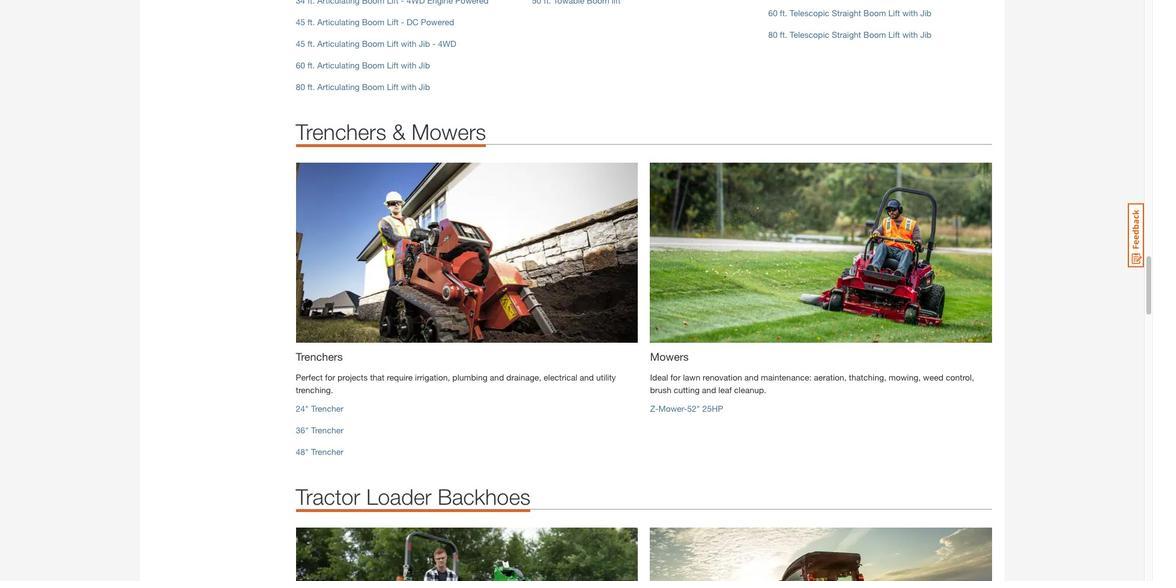 Task type: locate. For each thing, give the bounding box(es) containing it.
straight up the 80 ft. telescopic straight boom lift with jib
[[832, 8, 861, 18]]

0 horizontal spatial mowers
[[412, 119, 486, 145]]

lift down the 45 ft. articulating boom lift with jib - 4wd link
[[387, 60, 399, 71]]

2 trenchers from the top
[[296, 350, 343, 364]]

lift for 60 ft. articulating boom lift with jib
[[387, 60, 399, 71]]

trencher up 48" trencher link
[[311, 425, 343, 436]]

for left lawn
[[671, 373, 681, 383]]

trencher down 36" trencher link
[[311, 447, 343, 457]]

80 ft. articulating boom lift with jib
[[296, 82, 430, 92]]

with for 80 ft. articulating boom lift with jib
[[401, 82, 417, 92]]

80 ft. telescopic straight boom lift with jib link
[[768, 30, 932, 40]]

36" trencher
[[296, 425, 343, 436]]

weed
[[923, 373, 944, 383]]

52"
[[687, 404, 700, 414]]

ideal
[[650, 373, 668, 383]]

80
[[768, 30, 778, 40], [296, 82, 305, 92]]

aeration,
[[814, 373, 847, 383]]

articulating for 45 ft. articulating boom lift with jib - 4wd
[[317, 39, 360, 49]]

lift
[[889, 8, 900, 18], [387, 17, 399, 27], [889, 30, 900, 40], [387, 39, 399, 49], [387, 60, 399, 71], [387, 82, 399, 92]]

1 horizontal spatial -
[[432, 39, 436, 49]]

trenchers up perfect
[[296, 350, 343, 364]]

and
[[490, 373, 504, 383], [580, 373, 594, 383], [745, 373, 759, 383], [702, 385, 716, 395]]

80 for 80 ft. telescopic straight boom lift with jib
[[768, 30, 778, 40]]

ft.
[[780, 8, 787, 18], [308, 17, 315, 27], [780, 30, 787, 40], [308, 39, 315, 49], [308, 60, 315, 71], [308, 82, 315, 92]]

1 vertical spatial straight
[[832, 30, 861, 40]]

z-mower-52" 25hp
[[650, 404, 723, 414]]

2 articulating from the top
[[317, 39, 360, 49]]

articulating up 80 ft. articulating boom lift with jib link on the left
[[317, 60, 360, 71]]

25hp
[[703, 404, 723, 414]]

2 for from the left
[[671, 373, 681, 383]]

1 vertical spatial mowers
[[650, 350, 689, 364]]

straight for 60
[[832, 8, 861, 18]]

and left leaf
[[702, 385, 716, 395]]

&
[[392, 119, 406, 145]]

4wd
[[438, 39, 456, 49]]

with for 60 ft. articulating boom lift with jib
[[401, 60, 417, 71]]

ft. for 80 ft. telescopic straight boom lift with jib
[[780, 30, 787, 40]]

boom
[[864, 8, 886, 18], [362, 17, 385, 27], [864, 30, 886, 40], [362, 39, 385, 49], [362, 60, 385, 71], [362, 82, 385, 92]]

1 vertical spatial telescopic
[[790, 30, 830, 40]]

for inside perfect for projects that require irrigation, plumbing and drainage, electrical and utility trenching.
[[325, 373, 335, 383]]

tractor loader backhoes
[[296, 484, 531, 510]]

0 vertical spatial straight
[[832, 8, 861, 18]]

telescopic
[[790, 8, 830, 18], [790, 30, 830, 40]]

45
[[296, 17, 305, 27], [296, 39, 305, 49]]

1 vertical spatial -
[[432, 39, 436, 49]]

with
[[903, 8, 918, 18], [903, 30, 918, 40], [401, 39, 417, 49], [401, 60, 417, 71], [401, 82, 417, 92]]

0 horizontal spatial 60
[[296, 60, 305, 71]]

trenchers & mowers
[[296, 119, 486, 145]]

dc
[[407, 17, 419, 27]]

1 trencher from the top
[[311, 404, 343, 414]]

articulating up 45 ft. articulating boom lift with jib - 4wd
[[317, 17, 360, 27]]

2 telescopic from the top
[[790, 30, 830, 40]]

for for trenchers
[[325, 373, 335, 383]]

1 vertical spatial 60
[[296, 60, 305, 71]]

jib for 60 ft. articulating boom lift with jib
[[419, 60, 430, 71]]

45 ft. articulating boom lift with jib - 4wd link
[[296, 39, 456, 49]]

ft. for 60 ft. articulating boom lift with jib
[[308, 60, 315, 71]]

60 ft. telescopic straight boom lift with jib link
[[768, 8, 932, 18]]

lawn
[[683, 373, 700, 383]]

telescopic for 60
[[790, 8, 830, 18]]

1 horizontal spatial for
[[671, 373, 681, 383]]

straight down 60 ft. telescopic straight boom lift with jib link
[[832, 30, 861, 40]]

ft. for 60 ft. telescopic straight boom lift with jib
[[780, 8, 787, 18]]

tractor loader backhoes image
[[296, 528, 638, 581]]

perfect for projects that require irrigation, plumbing and drainage, electrical and utility trenching.
[[296, 373, 616, 395]]

0 vertical spatial 80
[[768, 30, 778, 40]]

1 straight from the top
[[832, 8, 861, 18]]

45 ft. articulating boom lift - dc powered
[[296, 17, 454, 27]]

lift left dc
[[387, 17, 399, 27]]

articulating up 60 ft. articulating boom lift with jib link at the left of the page
[[317, 39, 360, 49]]

1 articulating from the top
[[317, 17, 360, 27]]

lift down 60 ft. articulating boom lift with jib
[[387, 82, 399, 92]]

jib
[[920, 8, 932, 18], [920, 30, 932, 40], [419, 39, 430, 49], [419, 60, 430, 71], [419, 82, 430, 92]]

trenchers down 80 ft. articulating boom lift with jib at the top of page
[[296, 119, 386, 145]]

60
[[768, 8, 778, 18], [296, 60, 305, 71]]

1 horizontal spatial mowers
[[650, 350, 689, 364]]

1 vertical spatial trenchers
[[296, 350, 343, 364]]

trencher down trenching.
[[311, 404, 343, 414]]

0 vertical spatial 60
[[768, 8, 778, 18]]

0 horizontal spatial -
[[401, 17, 404, 27]]

mowers
[[412, 119, 486, 145], [650, 350, 689, 364]]

2 trencher from the top
[[311, 425, 343, 436]]

0 horizontal spatial 80
[[296, 82, 305, 92]]

and left drainage,
[[490, 373, 504, 383]]

boom for 80 ft. articulating boom lift with jib
[[362, 82, 385, 92]]

3 trencher from the top
[[311, 447, 343, 457]]

for inside the ideal for lawn renovation and maintenance: aeration, thatching, mowing, weed control, brush cutting and leaf cleanup.
[[671, 373, 681, 383]]

telescopic up the 80 ft. telescopic straight boom lift with jib
[[790, 8, 830, 18]]

leaf
[[719, 385, 732, 395]]

0 vertical spatial telescopic
[[790, 8, 830, 18]]

ideal for lawn renovation and maintenance: aeration, thatching, mowing, weed control, brush cutting and leaf cleanup.
[[650, 373, 974, 395]]

mowers up ideal
[[650, 350, 689, 364]]

boom up the 45 ft. articulating boom lift with jib - 4wd link
[[362, 17, 385, 27]]

maintenance:
[[761, 373, 812, 383]]

that
[[370, 373, 385, 383]]

0 vertical spatial 45
[[296, 17, 305, 27]]

trenchers for trenchers & mowers
[[296, 119, 386, 145]]

- left dc
[[401, 17, 404, 27]]

telescopic down 60 ft. telescopic straight boom lift with jib link
[[790, 30, 830, 40]]

mowers right &
[[412, 119, 486, 145]]

4 articulating from the top
[[317, 82, 360, 92]]

articulating
[[317, 17, 360, 27], [317, 39, 360, 49], [317, 60, 360, 71], [317, 82, 360, 92]]

mower-
[[659, 404, 687, 414]]

3 articulating from the top
[[317, 60, 360, 71]]

boom for 45 ft. articulating boom lift - dc powered
[[362, 17, 385, 27]]

irrigation,
[[415, 373, 450, 383]]

trencher
[[311, 404, 343, 414], [311, 425, 343, 436], [311, 447, 343, 457]]

with for 45 ft. articulating boom lift with jib - 4wd
[[401, 39, 417, 49]]

0 vertical spatial -
[[401, 17, 404, 27]]

1 horizontal spatial 60
[[768, 8, 778, 18]]

80 ft. telescopic straight boom lift with jib
[[768, 30, 932, 40]]

ft. for 45 ft. articulating boom lift - dc powered
[[308, 17, 315, 27]]

0 horizontal spatial for
[[325, 373, 335, 383]]

boom down 60 ft. telescopic straight boom lift with jib link
[[864, 30, 886, 40]]

trenchers
[[296, 119, 386, 145], [296, 350, 343, 364]]

0 vertical spatial trenchers
[[296, 119, 386, 145]]

tractor
[[296, 484, 360, 510]]

jib for 80 ft. articulating boom lift with jib
[[419, 82, 430, 92]]

for
[[325, 373, 335, 383], [671, 373, 681, 383]]

0 vertical spatial trencher
[[311, 404, 343, 414]]

1 45 from the top
[[296, 17, 305, 27]]

2 45 from the top
[[296, 39, 305, 49]]

1 trenchers from the top
[[296, 119, 386, 145]]

1 telescopic from the top
[[790, 8, 830, 18]]

2 straight from the top
[[832, 30, 861, 40]]

for up trenching.
[[325, 373, 335, 383]]

straight for 80
[[832, 30, 861, 40]]

1 horizontal spatial 80
[[768, 30, 778, 40]]

articulating down 60 ft. articulating boom lift with jib link at the left of the page
[[317, 82, 360, 92]]

mowers image
[[650, 163, 993, 343]]

for for mowers
[[671, 373, 681, 383]]

80 for 80 ft. articulating boom lift with jib
[[296, 82, 305, 92]]

boom down 45 ft. articulating boom lift - dc powered link
[[362, 39, 385, 49]]

control,
[[946, 373, 974, 383]]

1 vertical spatial trencher
[[311, 425, 343, 436]]

1 vertical spatial 80
[[296, 82, 305, 92]]

powered
[[421, 17, 454, 27]]

trencher for 48" trencher
[[311, 447, 343, 457]]

1 for from the left
[[325, 373, 335, 383]]

1 vertical spatial 45
[[296, 39, 305, 49]]

60 ft. articulating boom lift with jib
[[296, 60, 430, 71]]

boom down 45 ft. articulating boom lift with jib - 4wd
[[362, 60, 385, 71]]

36" trencher link
[[296, 425, 343, 436]]

2 vertical spatial trencher
[[311, 447, 343, 457]]

straight
[[832, 8, 861, 18], [832, 30, 861, 40]]

boom down 60 ft. articulating boom lift with jib link at the left of the page
[[362, 82, 385, 92]]

mowing,
[[889, 373, 921, 383]]

lift down 45 ft. articulating boom lift - dc powered link
[[387, 39, 399, 49]]

-
[[401, 17, 404, 27], [432, 39, 436, 49]]

trencher for 36" trencher
[[311, 425, 343, 436]]

require
[[387, 373, 413, 383]]

- left 4wd
[[432, 39, 436, 49]]

plumbing
[[452, 373, 488, 383]]



Task type: vqa. For each thing, say whether or not it's contained in the screenshot.
bottom the 80
yes



Task type: describe. For each thing, give the bounding box(es) containing it.
z-
[[650, 404, 659, 414]]

45 ft. articulating boom lift - dc powered link
[[296, 17, 454, 27]]

45 ft. articulating boom lift with jib - 4wd
[[296, 39, 456, 49]]

trenchers image
[[296, 163, 638, 343]]

z-mower-52" 25hp link
[[650, 404, 723, 414]]

0 vertical spatial mowers
[[412, 119, 486, 145]]

lift for 45 ft. articulating boom lift - dc powered
[[387, 17, 399, 27]]

lift for 45 ft. articulating boom lift with jib - 4wd
[[387, 39, 399, 49]]

ft. for 80 ft. articulating boom lift with jib
[[308, 82, 315, 92]]

renovation
[[703, 373, 742, 383]]

cutting
[[674, 385, 700, 395]]

electrical
[[544, 373, 577, 383]]

articulating for 60 ft. articulating boom lift with jib
[[317, 60, 360, 71]]

lift down 60 ft. telescopic straight boom lift with jib link
[[889, 30, 900, 40]]

brush
[[650, 385, 672, 395]]

45 for 45 ft. articulating boom lift with jib - 4wd
[[296, 39, 305, 49]]

and up cleanup.
[[745, 373, 759, 383]]

24"
[[296, 404, 309, 414]]

lift up the 80 ft. telescopic straight boom lift with jib
[[889, 8, 900, 18]]

60 ft. telescopic straight boom lift with jib
[[768, 8, 932, 18]]

boom up the 80 ft. telescopic straight boom lift with jib
[[864, 8, 886, 18]]

thatching,
[[849, 373, 886, 383]]

box scraper image
[[650, 528, 993, 581]]

boom for 60 ft. articulating boom lift with jib
[[362, 60, 385, 71]]

articulating for 45 ft. articulating boom lift - dc powered
[[317, 17, 360, 27]]

feedback link image
[[1128, 203, 1144, 268]]

48" trencher link
[[296, 447, 343, 457]]

cleanup.
[[734, 385, 766, 395]]

lift for 80 ft. articulating boom lift with jib
[[387, 82, 399, 92]]

24" trencher
[[296, 404, 343, 414]]

trenchers for trenchers
[[296, 350, 343, 364]]

boom for 45 ft. articulating boom lift with jib - 4wd
[[362, 39, 385, 49]]

jib for 45 ft. articulating boom lift with jib - 4wd
[[419, 39, 430, 49]]

utility
[[596, 373, 616, 383]]

48"
[[296, 447, 309, 457]]

backhoes
[[438, 484, 531, 510]]

projects
[[338, 373, 368, 383]]

36"
[[296, 425, 309, 436]]

and left utility
[[580, 373, 594, 383]]

60 for 60 ft. telescopic straight boom lift with jib
[[768, 8, 778, 18]]

48" trencher
[[296, 447, 343, 457]]

trencher for 24" trencher
[[311, 404, 343, 414]]

drainage,
[[506, 373, 541, 383]]

telescopic for 80
[[790, 30, 830, 40]]

articulating for 80 ft. articulating boom lift with jib
[[317, 82, 360, 92]]

24" trencher link
[[296, 404, 343, 414]]

trenching.
[[296, 385, 333, 395]]

loader
[[366, 484, 432, 510]]

perfect
[[296, 373, 323, 383]]

80 ft. articulating boom lift with jib link
[[296, 82, 430, 92]]

45 for 45 ft. articulating boom lift - dc powered
[[296, 17, 305, 27]]

60 ft. articulating boom lift with jib link
[[296, 60, 430, 71]]

60 for 60 ft. articulating boom lift with jib
[[296, 60, 305, 71]]

ft. for 45 ft. articulating boom lift with jib - 4wd
[[308, 39, 315, 49]]



